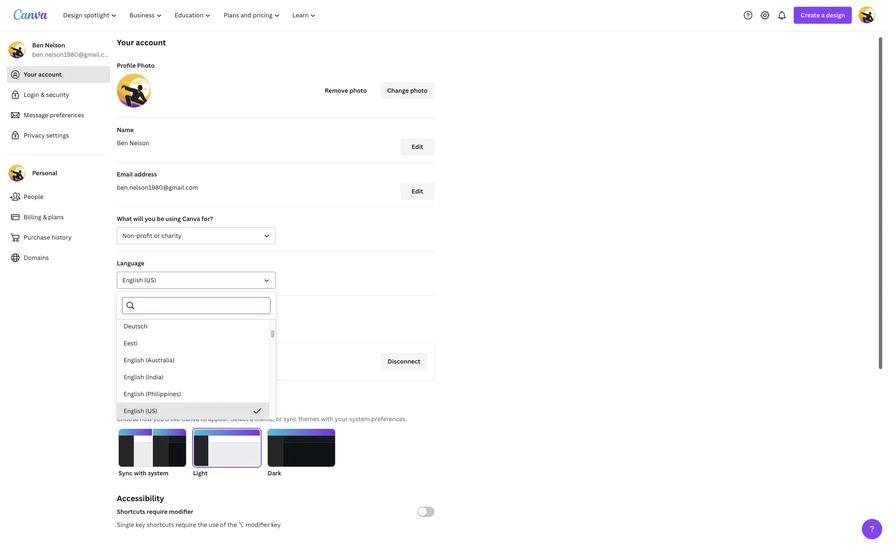 Task type: describe. For each thing, give the bounding box(es) containing it.
light
[[193, 469, 208, 477]]

what
[[117, 215, 132, 223]]

english (australia)
[[124, 356, 175, 364]]

1 key from the left
[[136, 521, 145, 529]]

social
[[150, 304, 167, 312]]

change photo button
[[380, 82, 434, 99]]

english (philippines)
[[124, 390, 181, 398]]

billing
[[24, 213, 41, 221]]

english for english (australia) button
[[124, 356, 144, 364]]

people link
[[7, 188, 110, 205]]

0 horizontal spatial require
[[147, 508, 168, 516]]

select
[[231, 415, 248, 423]]

domains
[[24, 254, 49, 262]]

dark
[[268, 469, 281, 477]]

remove
[[325, 86, 348, 94]]

⌥
[[238, 521, 244, 529]]

english (philippines) button
[[117, 386, 269, 403]]

english (australia) button
[[117, 352, 269, 369]]

to inside the theme choose how you'd like canva to appear. select a theme, or sync themes with your system preferences.
[[201, 415, 207, 423]]

purchase history link
[[7, 229, 110, 246]]

connected social accounts
[[117, 304, 195, 312]]

billing & plans
[[24, 213, 64, 221]]

login
[[24, 91, 39, 99]]

you for that
[[156, 327, 166, 335]]

login & security link
[[7, 86, 110, 103]]

remove photo
[[325, 86, 367, 94]]

language
[[117, 259, 144, 267]]

english for the language: english (us) button
[[122, 276, 143, 284]]

photo
[[137, 61, 155, 69]]

what will you be using canva for?
[[117, 215, 213, 223]]

connected
[[117, 304, 149, 312]]

disconnect button
[[381, 353, 427, 370]]

0 vertical spatial your
[[117, 37, 134, 47]]

eesti option
[[117, 335, 269, 352]]

(us) inside option
[[146, 407, 157, 415]]

0 vertical spatial modifier
[[169, 508, 193, 516]]

of
[[220, 521, 226, 529]]

1 vertical spatial your
[[24, 70, 37, 78]]

preferences.
[[371, 415, 407, 423]]

purchase history
[[24, 233, 72, 241]]

sync with system
[[119, 469, 169, 477]]

nelson for ben nelson
[[129, 139, 149, 147]]

shortcuts require modifier
[[117, 508, 193, 516]]

purchase
[[24, 233, 50, 241]]

nelson for ben nelson ben.nelson1980@gmail.com
[[45, 41, 65, 49]]

2 key from the left
[[271, 521, 281, 529]]

edit button for ben nelson
[[400, 138, 434, 155]]

how
[[140, 415, 152, 423]]

non-profit or charity
[[122, 232, 182, 240]]

people
[[24, 193, 43, 201]]

edit for ben nelson
[[412, 143, 423, 151]]

canva for theme
[[181, 415, 199, 423]]

a inside create a design dropdown button
[[821, 11, 825, 19]]

english (india) button
[[117, 369, 269, 386]]

system inside button
[[148, 469, 169, 477]]

0 vertical spatial use
[[168, 327, 178, 335]]

plans
[[48, 213, 64, 221]]

privacy
[[24, 131, 45, 139]]

ben nelson image
[[859, 6, 876, 23]]

english (us) button
[[117, 403, 269, 420]]

login & security
[[24, 91, 69, 99]]

change photo
[[387, 86, 428, 94]]

theme choose how you'd like canva to appear. select a theme, or sync themes with your system preferences.
[[117, 401, 407, 423]]

using
[[165, 215, 181, 223]]

Light button
[[193, 429, 261, 478]]

Dark button
[[268, 429, 335, 478]]

1 horizontal spatial use
[[209, 521, 219, 529]]

create a design button
[[794, 7, 852, 24]]

theme,
[[255, 415, 275, 423]]

sync
[[284, 415, 297, 423]]

deutsch
[[124, 322, 148, 330]]

change
[[387, 86, 409, 94]]

single key shortcuts require the use of the ⌥ modifier key
[[117, 521, 281, 529]]

canva for what
[[182, 215, 200, 223]]

english (philippines) option
[[117, 386, 269, 403]]

& for billing
[[43, 213, 47, 221]]

name
[[117, 126, 134, 134]]

will
[[133, 215, 143, 223]]

eesti
[[124, 339, 138, 347]]

(australia)
[[146, 356, 175, 364]]

profit
[[136, 232, 152, 240]]

themes
[[298, 415, 320, 423]]

you for will
[[145, 215, 155, 223]]

1 vertical spatial canva
[[211, 327, 229, 335]]

shortcuts
[[117, 508, 145, 516]]

google
[[155, 354, 175, 362]]

to left log
[[179, 327, 185, 335]]

that
[[142, 327, 154, 335]]

1 vertical spatial account
[[38, 70, 62, 78]]

english (us) inside option
[[124, 407, 157, 415]]

email
[[117, 170, 133, 178]]

1 the from the left
[[198, 521, 207, 529]]

log
[[187, 327, 195, 335]]

or inside button
[[154, 232, 160, 240]]

message preferences
[[24, 111, 84, 119]]

0 vertical spatial account
[[136, 37, 166, 47]]



Task type: locate. For each thing, give the bounding box(es) containing it.
require right shortcuts
[[176, 521, 196, 529]]

address
[[134, 170, 157, 178]]

to left appear.
[[201, 415, 207, 423]]

single
[[117, 521, 134, 529]]

create a design
[[801, 11, 845, 19]]

(india)
[[146, 373, 164, 381]]

require
[[147, 508, 168, 516], [176, 521, 196, 529]]

0 horizontal spatial with
[[134, 469, 147, 477]]

privacy settings link
[[7, 127, 110, 144]]

photo right remove
[[349, 86, 367, 94]]

charity
[[161, 232, 182, 240]]

english inside 'option'
[[124, 356, 144, 364]]

services
[[117, 327, 141, 335]]

english (australia) option
[[117, 352, 269, 369]]

to right in
[[203, 327, 210, 335]]

with
[[321, 415, 333, 423], [134, 469, 147, 477]]

top level navigation element
[[58, 7, 323, 24]]

0 horizontal spatial modifier
[[169, 508, 193, 516]]

(us) down english (philippines)
[[146, 407, 157, 415]]

1 horizontal spatial require
[[176, 521, 196, 529]]

your account
[[117, 37, 166, 47], [24, 70, 62, 78]]

(philippines)
[[146, 390, 181, 398]]

you left the be
[[145, 215, 155, 223]]

0 vertical spatial edit button
[[400, 138, 434, 155]]

0 horizontal spatial a
[[250, 415, 253, 423]]

or left sync
[[276, 415, 282, 423]]

system inside the theme choose how you'd like canva to appear. select a theme, or sync themes with your system preferences.
[[349, 415, 370, 423]]

system up accessibility
[[148, 469, 169, 477]]

for?
[[202, 215, 213, 223]]

your
[[335, 415, 348, 423]]

1 horizontal spatial key
[[271, 521, 281, 529]]

a inside the theme choose how you'd like canva to appear. select a theme, or sync themes with your system preferences.
[[250, 415, 253, 423]]

in
[[197, 327, 202, 335]]

0 horizontal spatial your
[[24, 70, 37, 78]]

0 vertical spatial english (us)
[[122, 276, 156, 284]]

system
[[349, 415, 370, 423], [148, 469, 169, 477]]

1 vertical spatial system
[[148, 469, 169, 477]]

0 horizontal spatial ben
[[32, 41, 43, 49]]

1 horizontal spatial nelson
[[129, 139, 149, 147]]

require up shortcuts
[[147, 508, 168, 516]]

a left design
[[821, 11, 825, 19]]

0 vertical spatial canva
[[182, 215, 200, 223]]

modifier right ⌥
[[246, 521, 270, 529]]

key right single
[[136, 521, 145, 529]]

&
[[41, 91, 45, 99], [43, 213, 47, 221]]

ben for ben nelson
[[117, 139, 128, 147]]

1 photo from the left
[[349, 86, 367, 94]]

1 horizontal spatial ben.nelson1980@gmail.com
[[117, 183, 198, 191]]

0 horizontal spatial the
[[198, 521, 207, 529]]

key right ⌥
[[271, 521, 281, 529]]

with inside the theme choose how you'd like canva to appear. select a theme, or sync themes with your system preferences.
[[321, 415, 333, 423]]

Language: English (US) button
[[117, 272, 276, 289]]

& right login on the top left of page
[[41, 91, 45, 99]]

english (us) option
[[117, 403, 269, 420]]

english for english (india) button
[[124, 373, 144, 381]]

theme
[[117, 401, 142, 411]]

like
[[170, 415, 180, 423]]

photo right the change
[[410, 86, 428, 94]]

2 photo from the left
[[410, 86, 428, 94]]

english down eesti
[[124, 356, 144, 364]]

1 vertical spatial you
[[156, 327, 166, 335]]

0 vertical spatial edit
[[412, 143, 423, 151]]

0 horizontal spatial photo
[[349, 86, 367, 94]]

choose
[[117, 415, 138, 423]]

preferences
[[50, 111, 84, 119]]

domains link
[[7, 249, 110, 266]]

ben down name
[[117, 139, 128, 147]]

0 horizontal spatial ben.nelson1980@gmail.com
[[32, 50, 113, 58]]

shortcuts
[[147, 521, 174, 529]]

or inside the theme choose how you'd like canva to appear. select a theme, or sync themes with your system preferences.
[[276, 415, 282, 423]]

canva right in
[[211, 327, 229, 335]]

1 horizontal spatial photo
[[410, 86, 428, 94]]

english up theme
[[124, 390, 144, 398]]

(us)
[[144, 276, 156, 284], [146, 407, 157, 415]]

1 horizontal spatial account
[[136, 37, 166, 47]]

your account up photo
[[117, 37, 166, 47]]

design
[[826, 11, 845, 19]]

canva right "like" at the bottom left of the page
[[181, 415, 199, 423]]

system right your
[[349, 415, 370, 423]]

disconnect
[[388, 357, 420, 365]]

ben.nelson1980@gmail.com up your account link
[[32, 50, 113, 58]]

1 horizontal spatial modifier
[[246, 521, 270, 529]]

2 vertical spatial canva
[[181, 415, 199, 423]]

1 edit button from the top
[[400, 138, 434, 155]]

profile photo
[[117, 61, 155, 69]]

Sync with system button
[[119, 429, 186, 478]]

english inside button
[[124, 373, 144, 381]]

1 horizontal spatial your
[[117, 37, 134, 47]]

canva inside the theme choose how you'd like canva to appear. select a theme, or sync themes with your system preferences.
[[181, 415, 199, 423]]

ben
[[32, 41, 43, 49], [117, 139, 128, 147]]

use left of
[[209, 521, 219, 529]]

0 vertical spatial nelson
[[45, 41, 65, 49]]

1 horizontal spatial a
[[821, 11, 825, 19]]

1 vertical spatial ben.nelson1980@gmail.com
[[117, 183, 198, 191]]

english left (india)
[[124, 373, 144, 381]]

& inside billing & plans "link"
[[43, 213, 47, 221]]

your up login on the top left of page
[[24, 70, 37, 78]]

privacy settings
[[24, 131, 69, 139]]

english down english (philippines)
[[124, 407, 144, 415]]

1 vertical spatial &
[[43, 213, 47, 221]]

ben.nelson1980@gmail.com down address
[[117, 183, 198, 191]]

use
[[168, 327, 178, 335], [209, 521, 219, 529]]

account
[[136, 37, 166, 47], [38, 70, 62, 78]]

settings
[[46, 131, 69, 139]]

non-
[[122, 232, 136, 240]]

0 horizontal spatial key
[[136, 521, 145, 529]]

key
[[136, 521, 145, 529], [271, 521, 281, 529]]

1 vertical spatial your account
[[24, 70, 62, 78]]

1 vertical spatial edit button
[[400, 183, 434, 200]]

& left plans
[[43, 213, 47, 221]]

profile
[[117, 61, 136, 69]]

& for login
[[41, 91, 45, 99]]

0 horizontal spatial system
[[148, 469, 169, 477]]

1 vertical spatial ben
[[117, 139, 128, 147]]

ben nelson
[[117, 139, 149, 147]]

1 vertical spatial english (us)
[[124, 407, 157, 415]]

your account link
[[7, 66, 110, 83]]

0 horizontal spatial nelson
[[45, 41, 65, 49]]

language: english (us) list box
[[117, 132, 269, 546]]

your account up login & security
[[24, 70, 62, 78]]

history
[[52, 233, 72, 241]]

english (us) down english (philippines)
[[124, 407, 157, 415]]

2 edit from the top
[[412, 187, 423, 195]]

english inside 'button'
[[124, 390, 144, 398]]

1 edit from the top
[[412, 143, 423, 151]]

english (india)
[[124, 373, 164, 381]]

0 vertical spatial require
[[147, 508, 168, 516]]

0 vertical spatial ben.nelson1980@gmail.com
[[32, 50, 113, 58]]

eesti button
[[117, 335, 269, 352]]

ben.nelson1980@gmail.com
[[32, 50, 113, 58], [117, 183, 198, 191]]

photo for change photo
[[410, 86, 428, 94]]

account up login & security
[[38, 70, 62, 78]]

account up photo
[[136, 37, 166, 47]]

edit for ben.nelson1980@gmail.com
[[412, 187, 423, 195]]

1 horizontal spatial the
[[227, 521, 237, 529]]

0 vertical spatial you
[[145, 215, 155, 223]]

email address
[[117, 170, 157, 178]]

1 vertical spatial with
[[134, 469, 147, 477]]

accessibility
[[117, 493, 164, 503]]

0 vertical spatial your account
[[117, 37, 166, 47]]

with right sync
[[134, 469, 147, 477]]

canva left for?
[[182, 215, 200, 223]]

with inside button
[[134, 469, 147, 477]]

1 vertical spatial use
[[209, 521, 219, 529]]

nelson up your account link
[[45, 41, 65, 49]]

remove photo button
[[318, 82, 374, 99]]

or
[[154, 232, 160, 240], [276, 415, 282, 423]]

1 horizontal spatial or
[[276, 415, 282, 423]]

1 vertical spatial or
[[276, 415, 282, 423]]

or right profit on the top left of page
[[154, 232, 160, 240]]

1 vertical spatial nelson
[[129, 139, 149, 147]]

a
[[821, 11, 825, 19], [250, 415, 253, 423]]

None search field
[[139, 298, 265, 314]]

2 the from the left
[[227, 521, 237, 529]]

1 vertical spatial modifier
[[246, 521, 270, 529]]

personal
[[32, 169, 57, 177]]

1 horizontal spatial ben
[[117, 139, 128, 147]]

edit button for ben.nelson1980@gmail.com
[[400, 183, 434, 200]]

english (us)
[[122, 276, 156, 284], [124, 407, 157, 415]]

0 vertical spatial system
[[349, 415, 370, 423]]

modifier up single key shortcuts require the use of the ⌥ modifier key
[[169, 508, 193, 516]]

deutsch option
[[117, 318, 269, 335]]

english down the language
[[122, 276, 143, 284]]

& inside login & security link
[[41, 91, 45, 99]]

sync
[[119, 469, 133, 477]]

0 horizontal spatial your account
[[24, 70, 62, 78]]

nelson inside ben nelson ben.nelson1980@gmail.com
[[45, 41, 65, 49]]

message preferences link
[[7, 107, 110, 124]]

security
[[46, 91, 69, 99]]

the left ⌥
[[227, 521, 237, 529]]

english for english (philippines) 'button'
[[124, 390, 144, 398]]

your up the profile
[[117, 37, 134, 47]]

2 edit button from the top
[[400, 183, 434, 200]]

a right select
[[250, 415, 253, 423]]

use left log
[[168, 327, 178, 335]]

photo inside "remove photo" button
[[349, 86, 367, 94]]

edit button
[[400, 138, 434, 155], [400, 183, 434, 200]]

deutsch button
[[117, 318, 269, 335]]

english (india) option
[[117, 369, 269, 386]]

0 vertical spatial or
[[154, 232, 160, 240]]

0 vertical spatial &
[[41, 91, 45, 99]]

you right that
[[156, 327, 166, 335]]

Non-profit or charity button
[[117, 227, 276, 244]]

create
[[801, 11, 820, 19]]

0 vertical spatial with
[[321, 415, 333, 423]]

ben nelson ben.nelson1980@gmail.com
[[32, 41, 113, 58]]

0 vertical spatial ben
[[32, 41, 43, 49]]

billing & plans link
[[7, 209, 110, 226]]

0 horizontal spatial account
[[38, 70, 62, 78]]

1 vertical spatial (us)
[[146, 407, 157, 415]]

1 horizontal spatial your account
[[117, 37, 166, 47]]

0 vertical spatial a
[[821, 11, 825, 19]]

ben up your account link
[[32, 41, 43, 49]]

0 horizontal spatial use
[[168, 327, 178, 335]]

be
[[157, 215, 164, 223]]

services that you use to log in to canva
[[117, 327, 229, 335]]

0 horizontal spatial or
[[154, 232, 160, 240]]

ben for ben nelson ben.nelson1980@gmail.com
[[32, 41, 43, 49]]

with left your
[[321, 415, 333, 423]]

nelson down name
[[129, 139, 149, 147]]

you
[[145, 215, 155, 223], [156, 327, 166, 335]]

modifier
[[169, 508, 193, 516], [246, 521, 270, 529]]

english (us) down the language
[[122, 276, 156, 284]]

you'd
[[153, 415, 169, 423]]

photo inside change photo button
[[410, 86, 428, 94]]

1 horizontal spatial with
[[321, 415, 333, 423]]

ben inside ben nelson ben.nelson1980@gmail.com
[[32, 41, 43, 49]]

(us) down the language
[[144, 276, 156, 284]]

the left of
[[198, 521, 207, 529]]

1 vertical spatial require
[[176, 521, 196, 529]]

1 vertical spatial a
[[250, 415, 253, 423]]

appear.
[[208, 415, 229, 423]]

your
[[117, 37, 134, 47], [24, 70, 37, 78]]

1 vertical spatial edit
[[412, 187, 423, 195]]

1 horizontal spatial system
[[349, 415, 370, 423]]

photo for remove photo
[[349, 86, 367, 94]]

english
[[122, 276, 143, 284], [124, 356, 144, 364], [124, 373, 144, 381], [124, 390, 144, 398], [124, 407, 144, 415]]

0 vertical spatial (us)
[[144, 276, 156, 284]]



Task type: vqa. For each thing, say whether or not it's contained in the screenshot.
Change photo "photo"
yes



